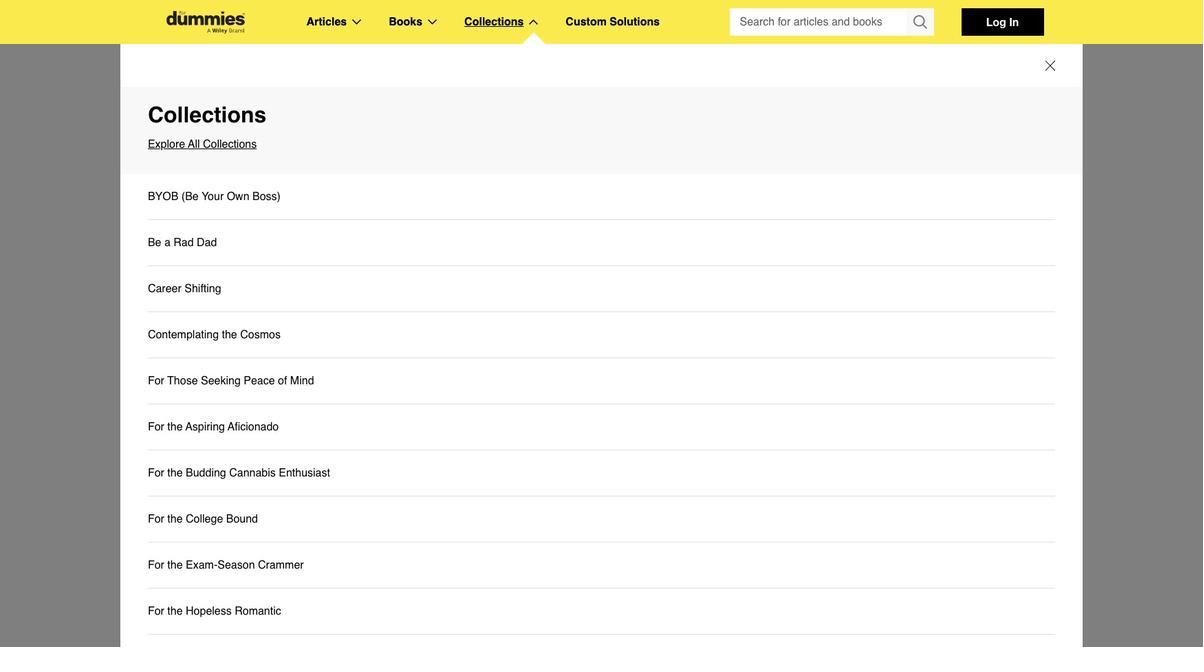 Task type: describe. For each thing, give the bounding box(es) containing it.
onto
[[515, 331, 536, 343]]

mind
[[290, 375, 314, 387]]

the inside nothing captures the human imagination quite like outer space. it's onto this natural canvas that we project our collective hopes and fears — from creation stories to conspiracy theories.
[[273, 331, 288, 343]]

the left exam-
[[167, 559, 183, 572]]

0 vertical spatial contemplating the cosmos
[[187, 274, 634, 314]]

open book categories image
[[428, 19, 437, 25]]

season
[[218, 559, 255, 572]]

from
[[238, 570, 289, 595]]

1 for the aspiring aficionado link from the top
[[148, 405, 1056, 451]]

1 vertical spatial to
[[470, 626, 479, 637]]

the up the sort by: newest to oldest at the left bottom of the page
[[455, 570, 488, 595]]

space.
[[462, 331, 495, 343]]

for those seeking peace of mind
[[148, 375, 314, 387]]

hopeless
[[186, 606, 232, 618]]

exam-
[[186, 559, 218, 572]]

logo image
[[159, 11, 252, 33]]

it's
[[498, 331, 512, 343]]

2 for those seeking peace of mind link from the top
[[148, 372, 314, 390]]

fears
[[345, 349, 369, 361]]

of
[[278, 375, 287, 387]]

1 vertical spatial cosmos
[[240, 329, 281, 341]]

newest
[[433, 626, 467, 637]]

byob
[[148, 191, 178, 203]]

for for for the budding cannabis enthusiast
[[148, 467, 164, 480]]

the inside 'link'
[[167, 467, 183, 480]]

those
[[167, 375, 198, 387]]

oldest
[[482, 626, 512, 637]]

outer
[[434, 331, 459, 343]]

for the aspiring aficionado
[[148, 421, 279, 434]]

career shifting
[[148, 283, 221, 295]]

for the hopeless romantic
[[148, 606, 281, 618]]

2 career shifting link from the top
[[148, 280, 221, 298]]

1 vertical spatial contemplating
[[148, 329, 219, 341]]

log in link
[[962, 8, 1044, 36]]

to inside nothing captures the human imagination quite like outer space. it's onto this natural canvas that we project our collective hopes and fears — from creation stories to conspiracy theories.
[[489, 349, 498, 361]]

your
[[202, 191, 224, 203]]

nothing captures the human imagination quite like outer space. it's onto this natural canvas that we project our collective hopes and fears — from creation stories to conspiracy theories.
[[187, 331, 670, 361]]

for for for those seeking peace of mind
[[148, 375, 164, 387]]

for for for the exam-season crammer
[[148, 559, 164, 572]]

0 vertical spatial contemplating
[[187, 274, 428, 314]]

byob (be your own boss)
[[148, 191, 281, 203]]

human
[[292, 331, 325, 343]]

(be
[[182, 191, 199, 203]]

solutions
[[610, 16, 660, 28]]

2 contemplating the cosmos link from the top
[[148, 326, 281, 344]]

and
[[323, 349, 342, 361]]

sort
[[396, 626, 414, 637]]

college
[[186, 513, 223, 526]]

custom
[[566, 16, 607, 28]]

1 horizontal spatial collections
[[465, 16, 524, 28]]

1 for those seeking peace of mind link from the top
[[148, 359, 1056, 405]]

1 career shifting link from the top
[[148, 266, 1056, 312]]

conspiracy
[[501, 349, 554, 361]]

from
[[386, 349, 408, 361]]

1 contemplating the cosmos link from the top
[[148, 312, 1056, 359]]

sort by: newest to oldest
[[396, 626, 512, 637]]

peace
[[244, 375, 275, 387]]

for the budding cannabis enthusiast
[[148, 467, 330, 480]]

theories.
[[557, 349, 599, 361]]

2 vertical spatial cosmos
[[495, 570, 581, 595]]

1 for the budding cannabis enthusiast link from the top
[[148, 451, 1056, 497]]

seeking
[[201, 375, 241, 387]]

captures
[[228, 331, 270, 343]]

the up space.
[[437, 274, 489, 314]]

Search for articles and books text field
[[730, 8, 908, 36]]

career
[[148, 283, 182, 295]]

0 vertical spatial cosmos
[[498, 274, 634, 314]]

like
[[415, 331, 431, 343]]

2 for the hopeless romantic link from the top
[[148, 603, 281, 621]]

rad
[[174, 237, 194, 249]]

2 for the budding cannabis enthusiast link from the top
[[148, 465, 330, 482]]

custom solutions link
[[566, 13, 660, 31]]

cookie consent banner dialog
[[0, 598, 1204, 648]]

canvas
[[596, 331, 631, 343]]

the left college
[[167, 513, 183, 526]]

stories
[[454, 349, 486, 361]]

explore all collections
[[148, 138, 257, 151]]

log in
[[987, 15, 1019, 28]]

2 for the exam-season crammer link from the top
[[148, 557, 304, 575]]

2 be a rad dad link from the top
[[148, 234, 217, 252]]

books
[[389, 16, 423, 28]]

crammer
[[258, 559, 304, 572]]

budding
[[186, 467, 226, 480]]

articles for articles
[[307, 16, 347, 28]]

aspiring
[[186, 421, 225, 434]]

—
[[372, 349, 383, 361]]

articles from contemplating the cosmos
[[159, 570, 581, 595]]

romantic
[[235, 606, 281, 618]]

for for for the aspiring aficionado
[[148, 421, 164, 434]]



Task type: vqa. For each thing, say whether or not it's contained in the screenshot.
the in the "Link"
yes



Task type: locate. For each thing, give the bounding box(es) containing it.
articles left open article categories image
[[307, 16, 347, 28]]

for left budding
[[148, 467, 164, 480]]

cosmos up the natural
[[498, 274, 634, 314]]

in
[[1010, 15, 1019, 28]]

byob (be your own boss) link up the dad
[[148, 188, 281, 206]]

we
[[655, 331, 670, 343]]

for left exam-
[[148, 559, 164, 572]]

6 for from the top
[[148, 606, 164, 618]]

for those seeking peace of mind link
[[148, 359, 1056, 405], [148, 372, 314, 390]]

for the exam-season crammer link up cookie consent banner dialog
[[148, 543, 1056, 589]]

be a rad dad link
[[148, 220, 1056, 266], [148, 234, 217, 252]]

1 vertical spatial contemplating the cosmos
[[148, 329, 281, 341]]

be
[[148, 237, 161, 249]]

collections
[[203, 138, 257, 151]]

cosmos
[[498, 274, 634, 314], [240, 329, 281, 341], [495, 570, 581, 595]]

collections
[[465, 16, 524, 28], [148, 102, 267, 127]]

by:
[[417, 626, 431, 637]]

0 horizontal spatial articles
[[159, 570, 232, 595]]

byob (be your own boss) link down explore all collections link
[[148, 174, 1056, 220]]

1 for from the top
[[148, 375, 164, 387]]

the left aspiring on the bottom
[[167, 421, 183, 434]]

enthusiast
[[279, 467, 330, 480]]

career shifting link down rad
[[148, 280, 221, 298]]

dad
[[197, 237, 217, 249]]

career shifting link up canvas
[[148, 266, 1056, 312]]

1 horizontal spatial to
[[489, 349, 498, 361]]

for left those
[[148, 375, 164, 387]]

3 for from the top
[[148, 467, 164, 480]]

collections left open collections list image
[[465, 16, 524, 28]]

articles
[[307, 16, 347, 28], [159, 570, 232, 595]]

1 byob (be your own boss) link from the top
[[148, 174, 1056, 220]]

the left budding
[[167, 467, 183, 480]]

contemplating the cosmos up project
[[148, 329, 281, 341]]

contemplating up project
[[148, 329, 219, 341]]

quite
[[388, 331, 411, 343]]

natural
[[559, 331, 593, 343]]

1 vertical spatial articles
[[159, 570, 232, 595]]

2 vertical spatial contemplating
[[295, 570, 449, 595]]

contemplating up sort
[[295, 570, 449, 595]]

to left oldest
[[470, 626, 479, 637]]

for for for the college bound
[[148, 513, 164, 526]]

contemplating the cosmos inside contemplating the cosmos link
[[148, 329, 281, 341]]

shifting
[[185, 283, 221, 295]]

explore all collections link
[[148, 136, 1056, 153]]

1 horizontal spatial articles
[[307, 16, 347, 28]]

open collections list image
[[529, 19, 538, 25]]

1 for the hopeless romantic link from the top
[[148, 589, 1056, 635]]

to
[[489, 349, 498, 361], [470, 626, 479, 637]]

a
[[164, 237, 171, 249]]

custom solutions
[[566, 16, 660, 28]]

nothing
[[187, 331, 225, 343]]

our
[[223, 349, 239, 361]]

2 for the college bound link from the top
[[148, 511, 258, 529]]

4 for from the top
[[148, 513, 164, 526]]

the left hopeless
[[167, 606, 183, 618]]

byob (be your own boss) link
[[148, 174, 1056, 220], [148, 188, 281, 206]]

bound
[[226, 513, 258, 526]]

1 be a rad dad link from the top
[[148, 220, 1056, 266]]

for the aspiring aficionado link
[[148, 405, 1056, 451], [148, 418, 279, 436]]

1 vertical spatial collections
[[148, 102, 267, 127]]

cosmos up collective
[[240, 329, 281, 341]]

imagination
[[328, 331, 385, 343]]

for for for the hopeless romantic
[[148, 606, 164, 618]]

for those seeking peace of mind link down canvas
[[148, 359, 1056, 405]]

cannabis
[[229, 467, 276, 480]]

group
[[730, 8, 934, 36]]

the up our
[[222, 329, 237, 341]]

for the exam-season crammer link up for the hopeless romantic
[[148, 557, 304, 575]]

cosmos up oldest
[[495, 570, 581, 595]]

collective
[[242, 349, 287, 361]]

0 horizontal spatial collections
[[148, 102, 267, 127]]

explore
[[148, 138, 185, 151]]

that
[[634, 331, 652, 343]]

for the hopeless romantic link
[[148, 589, 1056, 635], [148, 603, 281, 621]]

0 vertical spatial articles
[[307, 16, 347, 28]]

2 for the aspiring aficionado link from the top
[[148, 418, 279, 436]]

for the college bound
[[148, 513, 258, 526]]

aficionado
[[228, 421, 279, 434]]

for the budding cannabis enthusiast link
[[148, 451, 1056, 497], [148, 465, 330, 482]]

articles up hopeless
[[159, 570, 232, 595]]

0 vertical spatial collections
[[465, 16, 524, 28]]

5 for from the top
[[148, 559, 164, 572]]

to down it's
[[489, 349, 498, 361]]

the up collective
[[273, 331, 288, 343]]

for the exam-season crammer
[[148, 559, 304, 572]]

0 vertical spatial to
[[489, 349, 498, 361]]

2 byob (be your own boss) link from the top
[[148, 188, 281, 206]]

2 for from the top
[[148, 421, 164, 434]]

open article categories image
[[352, 19, 361, 25]]

for left aspiring on the bottom
[[148, 421, 164, 434]]

contemplating up "human"
[[187, 274, 428, 314]]

for the exam-season crammer link
[[148, 543, 1056, 589], [148, 557, 304, 575]]

for
[[148, 375, 164, 387], [148, 421, 164, 434], [148, 467, 164, 480], [148, 513, 164, 526], [148, 559, 164, 572], [148, 606, 164, 618]]

articles for articles from contemplating the cosmos
[[159, 570, 232, 595]]

hopes
[[290, 349, 320, 361]]

all
[[188, 138, 200, 151]]

for those seeking peace of mind link down our
[[148, 372, 314, 390]]

contemplating
[[187, 274, 428, 314], [148, 329, 219, 341], [295, 570, 449, 595]]

collections up explore all collections
[[148, 102, 267, 127]]

creation
[[411, 349, 451, 361]]

contemplating the cosmos link
[[148, 312, 1056, 359], [148, 326, 281, 344]]

contemplating the cosmos
[[187, 274, 634, 314], [148, 329, 281, 341]]

be a rad dad
[[148, 237, 217, 249]]

own
[[227, 191, 249, 203]]

for the college bound link
[[148, 497, 1056, 543], [148, 511, 258, 529]]

log
[[987, 15, 1007, 28]]

project
[[187, 349, 220, 361]]

boss)
[[253, 191, 281, 203]]

1 for the exam-season crammer link from the top
[[148, 543, 1056, 589]]

for left college
[[148, 513, 164, 526]]

contemplating the cosmos up quite
[[187, 274, 634, 314]]

1 for the college bound link from the top
[[148, 497, 1056, 543]]

for left hopeless
[[148, 606, 164, 618]]

this
[[539, 331, 556, 343]]

0 horizontal spatial to
[[470, 626, 479, 637]]



